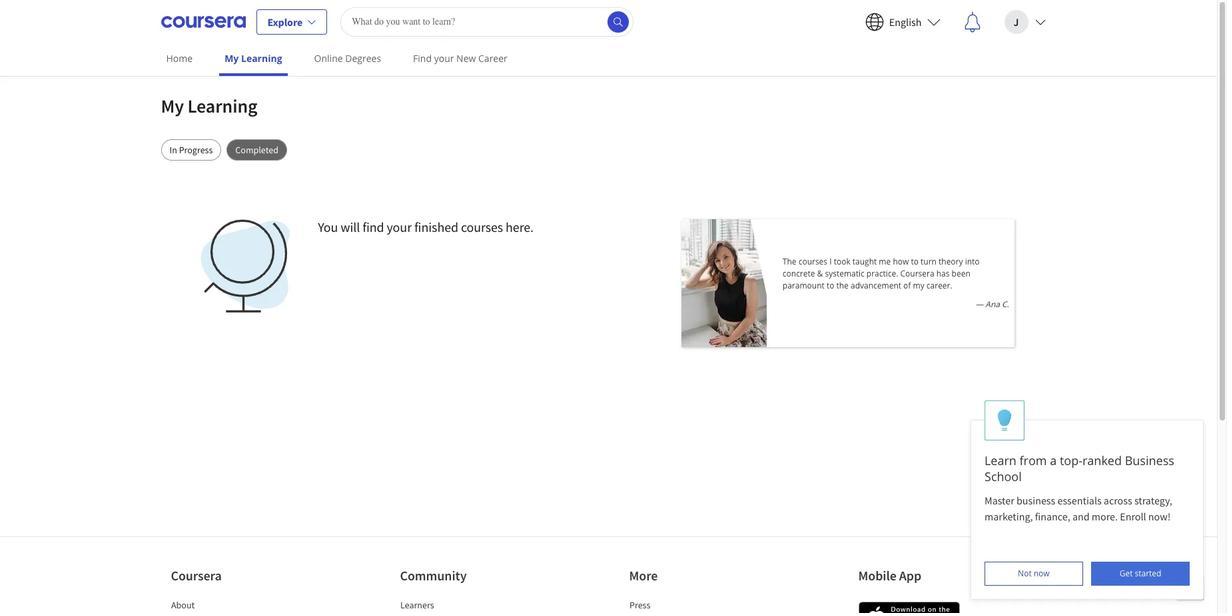 Task type: locate. For each thing, give the bounding box(es) containing it.
1 vertical spatial coursera
[[171, 567, 222, 584]]

download on the app store image
[[859, 602, 960, 613]]

list item for community
[[400, 612, 514, 613]]

0 vertical spatial your
[[434, 52, 454, 65]]

What do you want to learn? text field
[[341, 7, 634, 36]]

0 horizontal spatial courses
[[461, 219, 503, 235]]

list item down learners link on the left bottom
[[400, 612, 514, 613]]

list item
[[171, 612, 284, 613], [400, 612, 514, 613]]

0 horizontal spatial to
[[827, 280, 835, 291]]

completed
[[235, 144, 279, 156]]

1 list item from the left
[[171, 612, 284, 613]]

courses left here.
[[461, 219, 503, 235]]

started
[[1135, 568, 1162, 579]]

my down coursera image
[[225, 52, 239, 65]]

degrees
[[345, 52, 381, 65]]

concrete
[[783, 268, 815, 279]]

taught
[[853, 256, 877, 267]]

my
[[225, 52, 239, 65], [161, 94, 184, 118]]

to left the
[[827, 280, 835, 291]]

learners link
[[400, 599, 434, 611]]

get started link
[[1092, 562, 1190, 586]]

your
[[434, 52, 454, 65], [387, 219, 412, 235]]

1 horizontal spatial your
[[434, 52, 454, 65]]

to
[[911, 256, 919, 267], [827, 280, 835, 291]]

home
[[166, 52, 193, 65]]

took
[[834, 256, 851, 267]]

ranked
[[1083, 453, 1122, 469]]

not
[[1018, 568, 1032, 579]]

the
[[837, 280, 849, 291]]

list item down the about on the left bottom of page
[[171, 612, 284, 613]]

0 horizontal spatial your
[[387, 219, 412, 235]]

2 list item from the left
[[400, 612, 514, 613]]

0 vertical spatial coursera
[[901, 268, 935, 279]]

coursera up about link
[[171, 567, 222, 584]]

home link
[[161, 43, 198, 73]]

coursera up my
[[901, 268, 935, 279]]

the courses i took taught me how to turn theory into concrete & systematic practice. coursera has been paramount to the advancement of my career. — ana c.
[[783, 256, 1010, 310]]

my learning down explore
[[225, 52, 282, 65]]

1 horizontal spatial courses
[[799, 256, 828, 267]]

1 horizontal spatial my
[[225, 52, 239, 65]]

my learning link
[[219, 43, 288, 76]]

1 vertical spatial courses
[[799, 256, 828, 267]]

a
[[1051, 453, 1057, 469]]

0 horizontal spatial my
[[161, 94, 184, 118]]

my up 'in'
[[161, 94, 184, 118]]

learning
[[241, 52, 282, 65], [188, 94, 258, 118]]

will
[[341, 219, 360, 235]]

explore
[[268, 15, 303, 28]]

1 vertical spatial my learning
[[161, 94, 258, 118]]

coursera
[[901, 268, 935, 279], [171, 567, 222, 584]]

0 horizontal spatial coursera
[[171, 567, 222, 584]]

mobile app
[[859, 567, 922, 584]]

tab list
[[161, 139, 1057, 161]]

turn
[[921, 256, 937, 267]]

strategy,
[[1135, 494, 1173, 507]]

get started
[[1120, 568, 1162, 579]]

tab list containing in progress
[[161, 139, 1057, 161]]

1 horizontal spatial to
[[911, 256, 919, 267]]

to left turn
[[911, 256, 919, 267]]

essentials
[[1058, 494, 1102, 507]]

find your new career
[[413, 52, 508, 65]]

career
[[479, 52, 508, 65]]

find
[[413, 52, 432, 65]]

j button
[[994, 0, 1057, 43]]

across
[[1104, 494, 1133, 507]]

here.
[[506, 219, 534, 235]]

in progress button
[[161, 139, 221, 161]]

0 horizontal spatial list item
[[171, 612, 284, 613]]

master
[[985, 494, 1015, 507]]

1 horizontal spatial coursera
[[901, 268, 935, 279]]

app
[[900, 567, 922, 584]]

learning down explore
[[241, 52, 282, 65]]

1 vertical spatial learning
[[188, 94, 258, 118]]

not now
[[1018, 568, 1050, 579]]

—
[[976, 299, 984, 310]]

1 vertical spatial your
[[387, 219, 412, 235]]

None search field
[[341, 7, 634, 36]]

1 vertical spatial to
[[827, 280, 835, 291]]

marketing,
[[985, 510, 1033, 523]]

0 vertical spatial my
[[225, 52, 239, 65]]

0 vertical spatial my learning
[[225, 52, 282, 65]]

courses up &
[[799, 256, 828, 267]]

business
[[1125, 453, 1175, 469]]

ana
[[986, 299, 1000, 310]]

now!
[[1149, 510, 1171, 523]]

my learning
[[225, 52, 282, 65], [161, 94, 258, 118]]

help center image
[[1183, 578, 1199, 594]]

globe image
[[198, 219, 292, 313]]

get
[[1120, 568, 1133, 579]]

me
[[879, 256, 891, 267]]

how
[[893, 256, 909, 267]]

courses
[[461, 219, 503, 235], [799, 256, 828, 267]]

business
[[1017, 494, 1056, 507]]

finance,
[[1035, 510, 1071, 523]]

in
[[170, 144, 177, 156]]

0 vertical spatial courses
[[461, 219, 503, 235]]

my learning up progress on the left top of page
[[161, 94, 258, 118]]

learning up progress on the left top of page
[[188, 94, 258, 118]]

learners list
[[400, 598, 514, 613]]

c.
[[1002, 299, 1010, 310]]

completed button
[[227, 139, 287, 161]]

more
[[629, 567, 658, 584]]

has
[[937, 268, 950, 279]]

explore button
[[256, 9, 327, 34]]

1 horizontal spatial list item
[[400, 612, 514, 613]]

press link
[[629, 599, 650, 611]]

in progress
[[170, 144, 213, 156]]

career.
[[927, 280, 953, 291]]



Task type: describe. For each thing, give the bounding box(es) containing it.
you
[[318, 219, 338, 235]]

lightbulb tip image
[[998, 409, 1012, 432]]

find your new career link
[[408, 43, 513, 73]]

paramount
[[783, 280, 825, 291]]

about
[[171, 599, 194, 611]]

practice.
[[867, 268, 899, 279]]

courses inside the courses i took taught me how to turn theory into concrete & systematic practice. coursera has been paramount to the advancement of my career. — ana c.
[[799, 256, 828, 267]]

1 vertical spatial my
[[161, 94, 184, 118]]

community
[[400, 567, 467, 584]]

about link
[[171, 599, 194, 611]]

learn from a top-ranked business school
[[985, 453, 1175, 485]]

0 vertical spatial learning
[[241, 52, 282, 65]]

coursera inside the courses i took taught me how to turn theory into concrete & systematic practice. coursera has been paramount to the advancement of my career. — ana c.
[[901, 268, 935, 279]]

mobile
[[859, 567, 897, 584]]

now
[[1034, 568, 1050, 579]]

learners
[[400, 599, 434, 611]]

my
[[913, 280, 925, 291]]

coursera image
[[161, 11, 246, 32]]

&
[[817, 268, 823, 279]]

j
[[1014, 15, 1019, 28]]

into
[[965, 256, 980, 267]]

the
[[783, 256, 797, 267]]

learn
[[985, 453, 1017, 469]]

english
[[890, 15, 922, 28]]

not now button
[[985, 562, 1084, 586]]

i
[[830, 256, 832, 267]]

alice element
[[971, 401, 1204, 600]]

enroll
[[1120, 510, 1147, 523]]

top-
[[1060, 453, 1083, 469]]

about list
[[171, 598, 284, 613]]

you will find your finished courses here.
[[318, 219, 534, 235]]

master business essentials across strategy, marketing, finance, and more. enroll now!
[[985, 494, 1175, 523]]

been
[[952, 268, 971, 279]]

press
[[629, 599, 650, 611]]

online degrees link
[[309, 43, 387, 73]]

0 vertical spatial to
[[911, 256, 919, 267]]

progress
[[179, 144, 213, 156]]

of
[[904, 280, 911, 291]]

systematic
[[825, 268, 865, 279]]

list item for coursera
[[171, 612, 284, 613]]

from
[[1020, 453, 1047, 469]]

find
[[363, 219, 384, 235]]

english button
[[855, 0, 951, 43]]

school
[[985, 469, 1022, 485]]

more.
[[1092, 510, 1118, 523]]

online degrees
[[314, 52, 381, 65]]

advancement
[[851, 280, 902, 291]]

online
[[314, 52, 343, 65]]

theory
[[939, 256, 963, 267]]

and
[[1073, 510, 1090, 523]]

finished
[[414, 219, 459, 235]]

new
[[457, 52, 476, 65]]



Task type: vqa. For each thing, say whether or not it's contained in the screenshot.
Most Popular Certificates Collection Element
no



